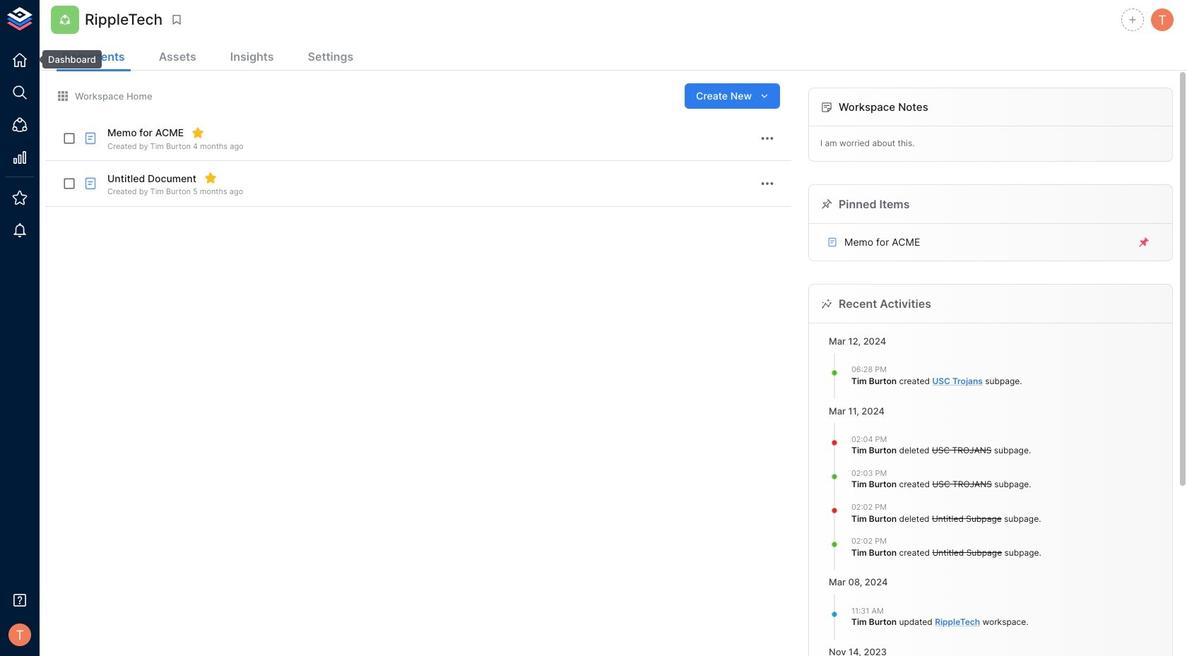 Task type: locate. For each thing, give the bounding box(es) containing it.
unpin image
[[1138, 236, 1150, 249]]

tooltip
[[33, 50, 102, 69]]

remove favorite image
[[204, 172, 217, 185]]



Task type: vqa. For each thing, say whether or not it's contained in the screenshot.
Comments image
no



Task type: describe. For each thing, give the bounding box(es) containing it.
bookmark image
[[170, 13, 183, 26]]

remove favorite image
[[192, 126, 204, 139]]



